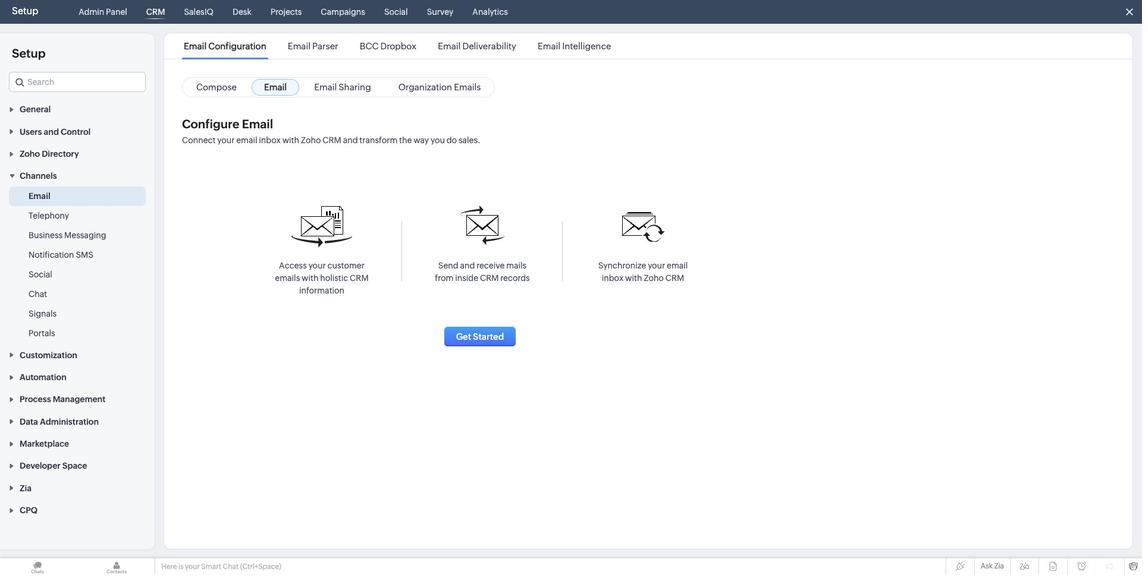 Task type: vqa. For each thing, say whether or not it's contained in the screenshot.
Reports
no



Task type: describe. For each thing, give the bounding box(es) containing it.
admin
[[79, 7, 104, 17]]

salesiq link
[[179, 0, 218, 24]]

setup
[[12, 5, 38, 17]]

panel
[[106, 7, 127, 17]]

ask
[[981, 563, 993, 571]]

ask zia
[[981, 563, 1004, 571]]

analytics
[[473, 7, 508, 17]]

is
[[178, 563, 184, 572]]

chats image
[[0, 559, 75, 576]]

chat
[[223, 563, 239, 572]]

desk link
[[228, 0, 256, 24]]

admin panel link
[[74, 0, 132, 24]]

analytics link
[[468, 0, 513, 24]]

survey link
[[422, 0, 458, 24]]

survey
[[427, 7, 454, 17]]

here is your smart chat (ctrl+space)
[[161, 563, 281, 572]]



Task type: locate. For each thing, give the bounding box(es) containing it.
projects link
[[266, 0, 307, 24]]

projects
[[271, 7, 302, 17]]

salesiq
[[184, 7, 214, 17]]

contacts image
[[79, 559, 154, 576]]

social link
[[380, 0, 413, 24]]

campaigns
[[321, 7, 365, 17]]

admin panel
[[79, 7, 127, 17]]

zia
[[995, 563, 1004, 571]]

crm
[[146, 7, 165, 17]]

crm link
[[142, 0, 170, 24]]

smart
[[201, 563, 221, 572]]

here
[[161, 563, 177, 572]]

desk
[[233, 7, 252, 17]]

social
[[384, 7, 408, 17]]

your
[[185, 563, 200, 572]]

campaigns link
[[316, 0, 370, 24]]

(ctrl+space)
[[240, 563, 281, 572]]



